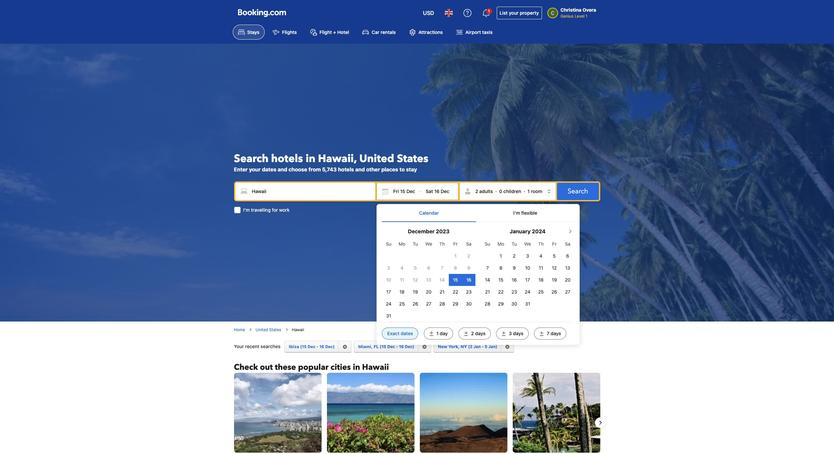 Task type: vqa. For each thing, say whether or not it's contained in the screenshot.


Task type: describe. For each thing, give the bounding box(es) containing it.
ibiza
[[289, 344, 299, 349]]

airport taxis link
[[451, 25, 498, 40]]

2 December 2023 checkbox
[[468, 253, 470, 259]]

flight + hotel link
[[305, 25, 354, 40]]

dec) for miami, fl
[[405, 344, 414, 349]]

30 for 30 checkbox
[[466, 301, 472, 307]]

other
[[366, 166, 380, 172]]

hotel
[[337, 29, 349, 35]]

wailea 543 hotels image
[[513, 373, 600, 454]]

december
[[408, 228, 435, 234]]

sat 16 dec
[[426, 188, 449, 194]]

2 January 2024 checkbox
[[513, 253, 516, 259]]

7 for 7 january 2024 'checkbox'
[[486, 265, 489, 271]]

(15 for ibiza
[[300, 344, 307, 349]]

31 for '31 december 2023' option
[[386, 313, 391, 319]]

january 2024 element for december
[[382, 238, 476, 322]]

16 inside ibiza (15 dec - 16 dec)
[[319, 344, 324, 349]]

mo for december
[[399, 241, 405, 247]]

miami, fl (15 dec - 16 dec)
[[358, 344, 414, 349]]

3 December 2023 checkbox
[[387, 265, 390, 271]]

taxis
[[482, 29, 493, 35]]

airport taxis
[[466, 29, 493, 35]]

1 up 8 december 2023 checkbox
[[455, 253, 457, 259]]

cities
[[331, 362, 351, 373]]

svg image
[[426, 188, 433, 195]]

dec for miami, fl
[[387, 344, 395, 349]]

12 for 12 january 2024 checkbox
[[552, 265, 557, 271]]

0 vertical spatial hotels
[[271, 151, 303, 166]]

22 December 2023 checkbox
[[453, 289, 458, 295]]

miami,&nbsp;fl
 - remove this item from your recent searches image
[[422, 345, 427, 349]]

exact
[[387, 331, 400, 336]]

i'm for i'm flexible
[[513, 210, 520, 216]]

popular
[[298, 362, 329, 373]]

for
[[272, 207, 278, 213]]

9 January 2024 checkbox
[[513, 265, 516, 271]]

Please type your destination search field
[[235, 183, 375, 200]]

23 for 23 option
[[466, 289, 472, 295]]

dec for sat
[[441, 188, 449, 194]]

1 horizontal spatial your
[[509, 10, 519, 16]]

hawaii,
[[318, 151, 357, 166]]

4 December 2023 checkbox
[[401, 265, 404, 271]]

your recent searches
[[234, 344, 281, 349]]

attractions
[[419, 29, 443, 35]]

work
[[279, 207, 290, 213]]

26 December 2023 checkbox
[[413, 301, 418, 307]]

search button
[[557, 183, 599, 200]]

8 December 2023 checkbox
[[454, 265, 457, 271]]

i'm flexible
[[513, 210, 537, 216]]

sat
[[426, 188, 433, 194]]

days for 2 days
[[475, 331, 486, 336]]

17 December 2023 checkbox
[[386, 289, 391, 295]]

list your property
[[500, 10, 539, 16]]

5,743
[[322, 166, 337, 172]]

7 days
[[547, 331, 561, 336]]

2 up (2
[[471, 331, 474, 336]]

14 January 2024 checkbox
[[485, 277, 490, 283]]

2 and from the left
[[355, 166, 365, 172]]

search for search
[[568, 187, 588, 196]]

- for miami, fl
[[396, 344, 398, 349]]

17 for 17 checkbox
[[386, 289, 391, 295]]

th for 2024
[[538, 241, 544, 247]]

room
[[531, 188, 542, 194]]

- inside new york, ny (2 jan - 5 jan)
[[482, 344, 484, 349]]

tu for january 2024
[[512, 241, 517, 247]]

4 January 2024 checkbox
[[540, 253, 543, 259]]

9 December 2023 checkbox
[[467, 265, 470, 271]]

united states link
[[256, 327, 281, 333]]

4 for 4 january 2024 checkbox
[[540, 253, 543, 259]]

york, ny
[[449, 344, 467, 349]]

28 December 2023 checkbox
[[439, 301, 445, 307]]

new york,&nbsp;ny
 - remove this item from your recent searches image
[[505, 345, 510, 349]]

15 for 15 january 2024 "option"
[[499, 277, 503, 283]]

children
[[504, 188, 521, 194]]

1 day
[[436, 331, 448, 336]]

search for search hotels in hawaii, united states enter your dates and choose from 5,743 hotels and other places to stay
[[234, 151, 269, 166]]

16 January 2024 checkbox
[[512, 277, 517, 283]]

24 January 2024 checkbox
[[525, 289, 531, 295]]

christina
[[561, 7, 582, 13]]

su for december 2023
[[386, 241, 392, 247]]

1 up 8 january 2024 checkbox
[[500, 253, 502, 259]]

3 January 2024 checkbox
[[526, 253, 529, 259]]

new york, ny (2 jan - 5 jan)
[[438, 344, 497, 349]]

21 December 2023 checkbox
[[440, 289, 445, 295]]

(2
[[468, 344, 473, 349]]

january
[[510, 228, 531, 234]]

1 horizontal spatial 3
[[509, 331, 512, 336]]

6 December 2023 checkbox
[[427, 265, 430, 271]]

17 January 2024 checkbox
[[525, 277, 530, 283]]

none search field containing search
[[234, 181, 600, 345]]

25 January 2024 checkbox
[[538, 289, 544, 295]]

usd
[[423, 10, 434, 16]]

15 December 2023 checkbox
[[453, 277, 458, 283]]

home
[[234, 327, 245, 332]]

flights
[[282, 29, 297, 35]]

19 for 19 checkbox
[[413, 289, 418, 295]]

20 December 2023 checkbox
[[426, 289, 432, 295]]

airport
[[466, 29, 481, 35]]

15 for 15 december 2023 checkbox
[[453, 277, 458, 283]]

1 vertical spatial hotels
[[338, 166, 354, 172]]

january 2024
[[510, 228, 546, 234]]

24 December 2023 checkbox
[[386, 301, 392, 307]]

list your property link
[[497, 7, 542, 19]]

+
[[333, 29, 336, 35]]

20 for 20 january 2024 'option'
[[565, 277, 571, 283]]

19 January 2024 checkbox
[[552, 277, 557, 283]]

adults
[[479, 188, 493, 194]]

22 for the 22 option
[[498, 289, 504, 295]]

18 December 2023 checkbox
[[400, 289, 405, 295]]

0 horizontal spatial states
[[269, 327, 281, 332]]

5 January 2024 checkbox
[[553, 253, 556, 259]]

calendar button
[[382, 204, 476, 222]]

25 for 25 december 2023 checkbox at the left bottom of the page
[[399, 301, 405, 307]]

16 December 2023 checkbox
[[466, 277, 471, 283]]

3 days
[[509, 331, 524, 336]]

ibiza (15 dec - 16 dec)
[[289, 344, 335, 349]]

- for ibiza
[[316, 344, 318, 349]]

1 · from the left
[[495, 188, 497, 194]]

24 for 24 checkbox
[[525, 289, 531, 295]]

from
[[309, 166, 321, 172]]

next image
[[596, 419, 604, 427]]

car rentals link
[[357, 25, 401, 40]]

31 January 2024 checkbox
[[525, 301, 530, 307]]

1 horizontal spatial 11
[[539, 265, 543, 271]]

booking.com online hotel reservations image
[[238, 9, 286, 17]]

1 vertical spatial in
[[353, 362, 360, 373]]

1 December 2023 checkbox
[[455, 253, 457, 259]]

30 December 2023 checkbox
[[466, 301, 472, 307]]

0
[[499, 188, 502, 194]]

flexible
[[521, 210, 537, 216]]

12 January 2024 checkbox
[[552, 265, 557, 271]]

choose
[[289, 166, 307, 172]]

2 horizontal spatial 7
[[547, 331, 550, 336]]

fr for january 2024
[[552, 241, 557, 247]]

exact dates
[[387, 331, 413, 336]]

10 January 2024 checkbox
[[525, 265, 530, 271]]

4 for 4 option
[[401, 265, 404, 271]]

12 December 2023 checkbox
[[413, 277, 418, 283]]

check
[[234, 362, 258, 373]]

genius
[[561, 14, 574, 19]]

united states
[[256, 327, 281, 332]]

mo for january
[[498, 241, 504, 247]]

18 for the 18 checkbox
[[400, 289, 405, 295]]

usd button
[[419, 5, 438, 21]]

21 for 21 january 2024 option
[[485, 289, 490, 295]]

15 January 2024 checkbox
[[499, 277, 503, 283]]

searches
[[261, 344, 281, 349]]

kailua-kona 430 hotels image
[[420, 373, 507, 454]]

rentals
[[381, 29, 396, 35]]

0 horizontal spatial 15
[[400, 188, 405, 194]]

30 January 2024 checkbox
[[511, 301, 517, 307]]

i'm travelling for work
[[243, 207, 290, 213]]

hawaii link
[[292, 327, 304, 332]]

tab list containing calendar
[[382, 204, 575, 222]]

fri 15 dec
[[393, 188, 415, 194]]

8 for 8 january 2024 checkbox
[[500, 265, 502, 271]]

flight + hotel
[[320, 29, 349, 35]]

christina overa genius level 1
[[561, 7, 596, 19]]

new
[[438, 344, 447, 349]]

check out these popular cities in hawaii
[[234, 362, 389, 373]]

10 for '10' "checkbox"
[[525, 265, 530, 271]]

th for 2023
[[439, 241, 445, 247]]

29 for 29 option
[[498, 301, 504, 307]]

dec) for ibiza
[[325, 344, 335, 349]]

21 for 21 december 2023 checkbox on the right
[[440, 289, 445, 295]]

1 vertical spatial hawaii
[[362, 362, 389, 373]]

recent
[[245, 344, 259, 349]]

jan)
[[488, 344, 497, 349]]

home link
[[234, 327, 245, 333]]

29 for 29 december 2023 option
[[453, 301, 458, 307]]

car
[[372, 29, 380, 35]]



Task type: locate. For each thing, give the bounding box(es) containing it.
dec inside miami, fl (15 dec - 16 dec)
[[387, 344, 395, 349]]

check out these popular cities in hawaii section
[[229, 373, 606, 454]]

1 left the room
[[528, 188, 530, 194]]

30 down 23 january 2024 option
[[511, 301, 517, 307]]

sa up 2 december 2023 option
[[466, 241, 472, 247]]

22 down 15 december 2023 checkbox
[[453, 289, 458, 295]]

1 vertical spatial 13
[[426, 277, 431, 283]]

dec right ibiza
[[308, 344, 315, 349]]

7 up the 14 december 2023 option
[[441, 265, 443, 271]]

2 sa from the left
[[565, 241, 571, 247]]

your right the list
[[509, 10, 519, 16]]

places
[[381, 166, 398, 172]]

1 14 from the left
[[440, 277, 445, 283]]

0 horizontal spatial 5
[[414, 265, 417, 271]]

3
[[526, 253, 529, 259], [387, 265, 390, 271], [509, 331, 512, 336]]

0 horizontal spatial ·
[[495, 188, 497, 194]]

6 January 2024 checkbox
[[566, 253, 569, 259]]

0 horizontal spatial th
[[439, 241, 445, 247]]

fr for december 2023
[[453, 241, 458, 247]]

sa up 6 checkbox
[[565, 241, 571, 247]]

9 for 9 december 2023 option
[[467, 265, 470, 271]]

5 for "5" option
[[553, 253, 556, 259]]

0 horizontal spatial 3
[[387, 265, 390, 271]]

28 down 21 december 2023 checkbox on the right
[[439, 301, 445, 307]]

0 horizontal spatial 29
[[453, 301, 458, 307]]

1 horizontal spatial dates
[[401, 331, 413, 336]]

1 horizontal spatial 14
[[485, 277, 490, 283]]

21 January 2024 checkbox
[[485, 289, 490, 295]]

10 up 17 "option"
[[525, 265, 530, 271]]

-
[[316, 344, 318, 349], [396, 344, 398, 349], [482, 344, 484, 349]]

list
[[500, 10, 508, 16]]

miami, fl
[[358, 344, 379, 349]]

1 th from the left
[[439, 241, 445, 247]]

7 for 7 checkbox
[[441, 265, 443, 271]]

2 23 from the left
[[512, 289, 517, 295]]

1 horizontal spatial 5
[[485, 344, 487, 349]]

search inside button
[[568, 187, 588, 196]]

2 horizontal spatial 3
[[526, 253, 529, 259]]

1 horizontal spatial -
[[396, 344, 398, 349]]

- right jan
[[482, 344, 484, 349]]

sa for december 2023
[[466, 241, 472, 247]]

i'm for i'm travelling for work
[[243, 207, 250, 213]]

0 vertical spatial search
[[234, 151, 269, 166]]

29 January 2024 checkbox
[[498, 301, 504, 307]]

search inside search hotels in hawaii, united states enter your dates and choose from 5,743 hotels and other places to stay
[[234, 151, 269, 166]]

jan
[[474, 344, 481, 349]]

i'm flexible button
[[476, 204, 575, 222]]

(15 for miami, fl
[[380, 344, 386, 349]]

31 down 24 checkbox
[[525, 301, 530, 307]]

28 for 28 december 2023 option
[[439, 301, 445, 307]]

26 down 19 checkbox
[[413, 301, 418, 307]]

7 right 3 days on the bottom right of the page
[[547, 331, 550, 336]]

18 January 2024 checkbox
[[539, 277, 544, 283]]

15
[[400, 188, 405, 194], [453, 277, 458, 283], [499, 277, 503, 283]]

2 days
[[471, 331, 486, 336]]

2 (15 from the left
[[380, 344, 386, 349]]

svg image
[[382, 188, 389, 195]]

dec down exact
[[387, 344, 395, 349]]

0 horizontal spatial and
[[278, 166, 287, 172]]

27 for 27 option
[[426, 301, 432, 307]]

3 for '3' option
[[526, 253, 529, 259]]

14 down 7 january 2024 'checkbox'
[[485, 277, 490, 283]]

2 up 9 december 2023 option
[[468, 253, 470, 259]]

None search field
[[234, 181, 600, 345]]

1 sa from the left
[[466, 241, 472, 247]]

0 horizontal spatial 18
[[400, 289, 405, 295]]

28 January 2024 checkbox
[[485, 301, 490, 307]]

1 horizontal spatial 8
[[500, 265, 502, 271]]

tu up 2 checkbox
[[512, 241, 517, 247]]

9 for 9 january 2024 "option"
[[513, 265, 516, 271]]

26 for 26 december 2023 option
[[413, 301, 418, 307]]

0 vertical spatial 26
[[552, 289, 557, 295]]

2 30 from the left
[[511, 301, 517, 307]]

1 (15 from the left
[[300, 344, 307, 349]]

1 vertical spatial 11
[[400, 277, 404, 283]]

10 for 10 option
[[386, 277, 391, 283]]

18 for 18 option
[[539, 277, 544, 283]]

0 vertical spatial 6
[[566, 253, 569, 259]]

1 horizontal spatial 22
[[498, 289, 504, 295]]

days for 3 days
[[513, 331, 524, 336]]

19 December 2023 checkbox
[[413, 289, 418, 295]]

20 up 27 option
[[426, 289, 432, 295]]

i'm inside i'm flexible button
[[513, 210, 520, 216]]

2 21 from the left
[[485, 289, 490, 295]]

days
[[475, 331, 486, 336], [513, 331, 524, 336], [551, 331, 561, 336]]

2 14 from the left
[[485, 277, 490, 283]]

stays
[[247, 29, 259, 35]]

1 22 from the left
[[453, 289, 458, 295]]

0 horizontal spatial days
[[475, 331, 486, 336]]

7 January 2024 checkbox
[[486, 265, 489, 271]]

2 up 9 january 2024 "option"
[[513, 253, 516, 259]]

fr
[[453, 241, 458, 247], [552, 241, 557, 247]]

i'm left flexible
[[513, 210, 520, 216]]

calendar
[[419, 210, 439, 216]]

26 January 2024 checkbox
[[552, 289, 557, 295]]

- inside ibiza (15 dec - 16 dec)
[[316, 344, 318, 349]]

0 horizontal spatial 24
[[386, 301, 392, 307]]

mo up 4 option
[[399, 241, 405, 247]]

17 up 24 checkbox on the left bottom
[[386, 289, 391, 295]]

8 January 2024 checkbox
[[500, 265, 502, 271]]

30 for the 30 checkbox
[[511, 301, 517, 307]]

states up searches
[[269, 327, 281, 332]]

20
[[565, 277, 571, 283], [426, 289, 432, 295]]

18
[[539, 277, 544, 283], [400, 289, 405, 295]]

2 22 from the left
[[498, 289, 504, 295]]

1 horizontal spatial i'm
[[513, 210, 520, 216]]

23 December 2023 checkbox
[[466, 289, 472, 295]]

0 horizontal spatial 27
[[426, 301, 432, 307]]

0 horizontal spatial hotels
[[271, 151, 303, 166]]

17
[[525, 277, 530, 283], [386, 289, 391, 295]]

3 - from the left
[[482, 344, 484, 349]]

13 down 6 checkbox
[[565, 265, 570, 271]]

6
[[566, 253, 569, 259], [427, 265, 430, 271]]

0 horizontal spatial 19
[[413, 289, 418, 295]]

21 up 28 checkbox
[[485, 289, 490, 295]]

1 horizontal spatial 26
[[552, 289, 557, 295]]

30 down 23 option
[[466, 301, 472, 307]]

1 horizontal spatial 31
[[525, 301, 530, 307]]

1 vertical spatial 19
[[413, 289, 418, 295]]

1 horizontal spatial 28
[[485, 301, 490, 307]]

1 fr from the left
[[453, 241, 458, 247]]

2 horizontal spatial 5
[[553, 253, 556, 259]]

13
[[565, 265, 570, 271], [426, 277, 431, 283]]

sa for january 2024
[[565, 241, 571, 247]]

1 horizontal spatial 30
[[511, 301, 517, 307]]

honolulu 1248 hotels image
[[234, 373, 322, 454]]

25 for 25 option
[[538, 289, 544, 295]]

- up popular
[[316, 344, 318, 349]]

8
[[454, 265, 457, 271], [500, 265, 502, 271]]

24 for 24 checkbox on the left bottom
[[386, 301, 392, 307]]

2 · from the left
[[524, 188, 525, 194]]

1 horizontal spatial ·
[[524, 188, 525, 194]]

3 for 3 option
[[387, 265, 390, 271]]

1 vertical spatial 5
[[414, 265, 417, 271]]

2 days from the left
[[513, 331, 524, 336]]

1 inside button
[[488, 9, 490, 14]]

dec for fri
[[407, 188, 415, 194]]

23 up 30 checkbox
[[466, 289, 472, 295]]

0 vertical spatial 12
[[552, 265, 557, 271]]

1 vertical spatial 3
[[387, 265, 390, 271]]

1 tu from the left
[[413, 241, 418, 247]]

1 january 2024 element from the left
[[382, 238, 476, 322]]

1 button
[[478, 5, 494, 21]]

states up stay
[[397, 151, 428, 166]]

14 down 7 checkbox
[[440, 277, 445, 283]]

25 December 2023 checkbox
[[399, 301, 405, 307]]

9
[[467, 265, 470, 271], [513, 265, 516, 271]]

0 horizontal spatial 30
[[466, 301, 472, 307]]

31 December 2023 checkbox
[[386, 313, 391, 319]]

1 vertical spatial united
[[256, 327, 268, 332]]

1 down overa
[[586, 14, 588, 19]]

27 down 20 december 2023 checkbox
[[426, 301, 432, 307]]

1 28 from the left
[[439, 301, 445, 307]]

2 left the adults
[[475, 188, 478, 194]]

lahaina 386 hotels image
[[327, 373, 414, 454]]

22
[[453, 289, 458, 295], [498, 289, 504, 295]]

14 for 14 option
[[485, 277, 490, 283]]

3 up '10' "checkbox"
[[526, 253, 529, 259]]

2 28 from the left
[[485, 301, 490, 307]]

1 mo from the left
[[399, 241, 405, 247]]

0 horizontal spatial in
[[306, 151, 315, 166]]

2024
[[532, 228, 546, 234]]

2 horizontal spatial days
[[551, 331, 561, 336]]

th down the 2023 at bottom
[[439, 241, 445, 247]]

2 tu from the left
[[512, 241, 517, 247]]

5 up 12 december 2023 option
[[414, 265, 417, 271]]

1 horizontal spatial 29
[[498, 301, 504, 307]]

dates inside search hotels in hawaii, united states enter your dates and choose from 5,743 hotels and other places to stay
[[262, 166, 276, 172]]

31
[[525, 301, 530, 307], [386, 313, 391, 319]]

1 we from the left
[[425, 241, 432, 247]]

tab list
[[382, 204, 575, 222]]

1 and from the left
[[278, 166, 287, 172]]

1 horizontal spatial 21
[[485, 289, 490, 295]]

28 for 28 checkbox
[[485, 301, 490, 307]]

1 21 from the left
[[440, 289, 445, 295]]

su up 3 option
[[386, 241, 392, 247]]

20 for 20 december 2023 checkbox
[[426, 289, 432, 295]]

january 2024 element for january
[[481, 238, 575, 310]]

flight
[[320, 29, 332, 35]]

1 horizontal spatial search
[[568, 187, 588, 196]]

hotels up choose
[[271, 151, 303, 166]]

tu for december 2023
[[413, 241, 418, 247]]

0 vertical spatial 27
[[565, 289, 571, 295]]

1 horizontal spatial january 2024 element
[[481, 238, 575, 310]]

1 vertical spatial 17
[[386, 289, 391, 295]]

27 January 2024 checkbox
[[565, 289, 571, 295]]

0 horizontal spatial 4
[[401, 265, 404, 271]]

your
[[509, 10, 519, 16], [249, 166, 261, 172]]

and left choose
[[278, 166, 287, 172]]

1 vertical spatial 10
[[386, 277, 391, 283]]

we up '3' option
[[524, 241, 531, 247]]

1 horizontal spatial 6
[[566, 253, 569, 259]]

4
[[540, 253, 543, 259], [401, 265, 404, 271]]

su up 7 january 2024 'checkbox'
[[485, 241, 490, 247]]

states inside search hotels in hawaii, united states enter your dates and choose from 5,743 hotels and other places to stay
[[397, 151, 428, 166]]

1 left the list
[[488, 9, 490, 14]]

13 for 13 option at the bottom right of page
[[565, 265, 570, 271]]

1 9 from the left
[[467, 265, 470, 271]]

1 30 from the left
[[466, 301, 472, 307]]

january 2024 element
[[382, 238, 476, 322], [481, 238, 575, 310]]

(15 inside ibiza (15 dec - 16 dec)
[[300, 344, 307, 349]]

1 horizontal spatial 20
[[565, 277, 571, 283]]

29 December 2023 checkbox
[[453, 301, 458, 307]]

and left other
[[355, 166, 365, 172]]

your right enter on the top
[[249, 166, 261, 172]]

0 horizontal spatial 10
[[386, 277, 391, 283]]

10 December 2023 checkbox
[[386, 277, 391, 283]]

1 vertical spatial states
[[269, 327, 281, 332]]

13 December 2023 checkbox
[[426, 277, 431, 283]]

12 up 19 january 2024 "option"
[[552, 265, 557, 271]]

17 down '10' "checkbox"
[[525, 277, 530, 283]]

hotels down hawaii,
[[338, 166, 354, 172]]

1 29 from the left
[[453, 301, 458, 307]]

5 December 2023 checkbox
[[414, 265, 417, 271]]

1 horizontal spatial sa
[[565, 241, 571, 247]]

11 January 2024 checkbox
[[539, 265, 543, 271]]

25 down 18 option
[[538, 289, 544, 295]]

11 down 4 option
[[400, 277, 404, 283]]

5 up 12 january 2024 checkbox
[[553, 253, 556, 259]]

2 horizontal spatial 15
[[499, 277, 503, 283]]

0 horizontal spatial 31
[[386, 313, 391, 319]]

and
[[278, 166, 287, 172], [355, 166, 365, 172]]

19 down 12 january 2024 checkbox
[[552, 277, 557, 283]]

1 horizontal spatial 12
[[552, 265, 557, 271]]

1 days from the left
[[475, 331, 486, 336]]

25
[[538, 289, 544, 295], [399, 301, 405, 307]]

9 up 16 checkbox at right bottom
[[467, 265, 470, 271]]

travelling
[[251, 207, 271, 213]]

level
[[575, 14, 585, 19]]

0 vertical spatial hawaii
[[292, 327, 304, 332]]

1 horizontal spatial th
[[538, 241, 544, 247]]

(15 right ibiza
[[300, 344, 307, 349]]

19
[[552, 277, 557, 283], [413, 289, 418, 295]]

property
[[520, 10, 539, 16]]

8 for 8 december 2023 checkbox
[[454, 265, 457, 271]]

30
[[466, 301, 472, 307], [511, 301, 517, 307]]

dates right enter on the top
[[262, 166, 276, 172]]

0 vertical spatial 18
[[539, 277, 544, 283]]

0 horizontal spatial sa
[[466, 241, 472, 247]]

0 vertical spatial 11
[[539, 265, 543, 271]]

fr up "5" option
[[552, 241, 557, 247]]

fri
[[393, 188, 399, 194]]

0 vertical spatial 17
[[525, 277, 530, 283]]

overa
[[583, 7, 596, 13]]

1 horizontal spatial su
[[485, 241, 490, 247]]

(15 right miami, fl
[[380, 344, 386, 349]]

0 horizontal spatial 17
[[386, 289, 391, 295]]

20 January 2024 checkbox
[[565, 277, 571, 283]]

0 horizontal spatial 7
[[441, 265, 443, 271]]

5 left jan)
[[485, 344, 487, 349]]

6 for the 6 option
[[427, 265, 430, 271]]

1 su from the left
[[386, 241, 392, 247]]

· left 0
[[495, 188, 497, 194]]

we
[[425, 241, 432, 247], [524, 241, 531, 247]]

2 8 from the left
[[500, 265, 502, 271]]

united up the your recent searches at the bottom left of the page
[[256, 327, 268, 332]]

6 for 6 checkbox
[[566, 253, 569, 259]]

27 down 20 january 2024 'option'
[[565, 289, 571, 295]]

hawaii
[[292, 327, 304, 332], [362, 362, 389, 373]]

24 up 31 january 2024 "checkbox"
[[525, 289, 531, 295]]

14 December 2023 checkbox
[[440, 277, 445, 283]]

23
[[466, 289, 472, 295], [512, 289, 517, 295]]

dec right 'sat' at the top right of the page
[[441, 188, 449, 194]]

1 vertical spatial 18
[[400, 289, 405, 295]]

2 vertical spatial 5
[[485, 344, 487, 349]]

united inside search hotels in hawaii, united states enter your dates and choose from 5,743 hotels and other places to stay
[[359, 151, 394, 166]]

1 horizontal spatial 24
[[525, 289, 531, 295]]

0 vertical spatial 10
[[525, 265, 530, 271]]

dates right exact
[[401, 331, 413, 336]]

days for 7 days
[[551, 331, 561, 336]]

13 for the 13 checkbox
[[426, 277, 431, 283]]

0 horizontal spatial 8
[[454, 265, 457, 271]]

1 8 from the left
[[454, 265, 457, 271]]

1 vertical spatial 20
[[426, 289, 432, 295]]

1 vertical spatial search
[[568, 187, 588, 196]]

0 horizontal spatial hawaii
[[292, 327, 304, 332]]

22 January 2024 checkbox
[[498, 289, 504, 295]]

6 up the 13 checkbox
[[427, 265, 430, 271]]

1 horizontal spatial united
[[359, 151, 394, 166]]

17 for 17 "option"
[[525, 277, 530, 283]]

enter
[[234, 166, 248, 172]]

in inside search hotels in hawaii, united states enter your dates and choose from 5,743 hotels and other places to stay
[[306, 151, 315, 166]]

31 down 24 checkbox on the left bottom
[[386, 313, 391, 319]]

2 9 from the left
[[513, 265, 516, 271]]

24 down 17 checkbox
[[386, 301, 392, 307]]

mo
[[399, 241, 405, 247], [498, 241, 504, 247]]

dec)
[[325, 344, 335, 349], [405, 344, 414, 349]]

2 29 from the left
[[498, 301, 504, 307]]

5 for 5 december 2023 checkbox
[[414, 265, 417, 271]]

0 vertical spatial united
[[359, 151, 394, 166]]

7
[[441, 265, 443, 271], [486, 265, 489, 271], [547, 331, 550, 336]]

1 horizontal spatial dec)
[[405, 344, 414, 349]]

we for january
[[524, 241, 531, 247]]

2 we from the left
[[524, 241, 531, 247]]

stay
[[406, 166, 417, 172]]

hawaii down miami, fl
[[362, 362, 389, 373]]

23 January 2024 checkbox
[[512, 289, 517, 295]]

3 up new york,&nbsp;ny
 - remove this item from your recent searches image
[[509, 331, 512, 336]]

27 for 27 january 2024 option
[[565, 289, 571, 295]]

2 su from the left
[[485, 241, 490, 247]]

2 - from the left
[[396, 344, 398, 349]]

december 2023
[[408, 228, 450, 234]]

0 vertical spatial 3
[[526, 253, 529, 259]]

1 dec) from the left
[[325, 344, 335, 349]]

13 January 2024 checkbox
[[565, 265, 570, 271]]

2 horizontal spatial -
[[482, 344, 484, 349]]

- down exact dates
[[396, 344, 398, 349]]

7 December 2023 checkbox
[[441, 265, 443, 271]]

search hotels in hawaii, united states enter your dates and choose from 5,743 hotels and other places to stay
[[234, 151, 428, 172]]

12 down 5 december 2023 checkbox
[[413, 277, 418, 283]]

stays link
[[233, 25, 265, 40]]

dec for ibiza
[[308, 344, 315, 349]]

0 vertical spatial states
[[397, 151, 428, 166]]

12
[[552, 265, 557, 271], [413, 277, 418, 283]]

11
[[539, 265, 543, 271], [400, 277, 404, 283]]

27 December 2023 checkbox
[[426, 301, 432, 307]]

31 for 31 january 2024 "checkbox"
[[525, 301, 530, 307]]

0 horizontal spatial 22
[[453, 289, 458, 295]]

we down the december 2023
[[425, 241, 432, 247]]

hotels
[[271, 151, 303, 166], [338, 166, 354, 172]]

1 horizontal spatial 25
[[538, 289, 544, 295]]

- inside miami, fl (15 dec - 16 dec)
[[396, 344, 398, 349]]

28 down 21 january 2024 option
[[485, 301, 490, 307]]

your
[[234, 344, 244, 349]]

1 - from the left
[[316, 344, 318, 349]]

29 down 22 checkbox
[[453, 301, 458, 307]]

2 fr from the left
[[552, 241, 557, 247]]

united up other
[[359, 151, 394, 166]]

26 down 19 january 2024 "option"
[[552, 289, 557, 295]]

3 up 10 option
[[387, 265, 390, 271]]

3 days from the left
[[551, 331, 561, 336]]

we for december
[[425, 241, 432, 247]]

1 left 'day'
[[436, 331, 439, 336]]

·
[[495, 188, 497, 194], [524, 188, 525, 194]]

19 down 12 december 2023 option
[[413, 289, 418, 295]]

1 horizontal spatial 23
[[512, 289, 517, 295]]

13 down the 6 option
[[426, 277, 431, 283]]

5 inside new york, ny (2 jan - 5 jan)
[[485, 344, 487, 349]]

26 for 26 january 2024 "checkbox" at bottom right
[[552, 289, 557, 295]]

(15 inside miami, fl (15 dec - 16 dec)
[[380, 344, 386, 349]]

15 down 8 december 2023 checkbox
[[453, 277, 458, 283]]

0 vertical spatial your
[[509, 10, 519, 16]]

flights link
[[267, 25, 302, 40]]

2 dec) from the left
[[405, 344, 414, 349]]

0 horizontal spatial january 2024 element
[[382, 238, 476, 322]]

0 horizontal spatial dates
[[262, 166, 276, 172]]

0 horizontal spatial (15
[[300, 344, 307, 349]]

8 up 15 december 2023 checkbox
[[454, 265, 457, 271]]

22 for 22 checkbox
[[453, 289, 458, 295]]

dec) left miami,&nbsp;fl
 - remove this item from your recent searches icon
[[405, 344, 414, 349]]

0 horizontal spatial mo
[[399, 241, 405, 247]]

19 for 19 january 2024 "option"
[[552, 277, 557, 283]]

search
[[234, 151, 269, 166], [568, 187, 588, 196]]

dec) left ibiza
 - remove this item from your recent searches icon
[[325, 344, 335, 349]]

29
[[453, 301, 458, 307], [498, 301, 504, 307]]

21 up 28 december 2023 option
[[440, 289, 445, 295]]

16 inside miami, fl (15 dec - 16 dec)
[[399, 344, 404, 349]]

in right cities
[[353, 362, 360, 373]]

27
[[565, 289, 571, 295], [426, 301, 432, 307]]

tu down december
[[413, 241, 418, 247]]

attractions link
[[404, 25, 448, 40]]

these
[[275, 362, 296, 373]]

0 horizontal spatial dec)
[[325, 344, 335, 349]]

2023
[[436, 228, 450, 234]]

0 horizontal spatial fr
[[453, 241, 458, 247]]

11 December 2023 checkbox
[[400, 277, 404, 283]]

hawaii up ibiza
[[292, 327, 304, 332]]

out
[[260, 362, 273, 373]]

1
[[488, 9, 490, 14], [586, 14, 588, 19], [528, 188, 530, 194], [455, 253, 457, 259], [500, 253, 502, 259], [436, 331, 439, 336]]

1 inside christina overa genius level 1
[[586, 14, 588, 19]]

15 right fri
[[400, 188, 405, 194]]

0 vertical spatial 25
[[538, 289, 544, 295]]

dec) inside ibiza (15 dec - 16 dec)
[[325, 344, 335, 349]]

11 up 18 option
[[539, 265, 543, 271]]

2 adults · 0 children · 1 room
[[475, 188, 542, 194]]

· right children at the top of page
[[524, 188, 525, 194]]

0 horizontal spatial tu
[[413, 241, 418, 247]]

14 for the 14 december 2023 option
[[440, 277, 445, 283]]

tu
[[413, 241, 418, 247], [512, 241, 517, 247]]

0 horizontal spatial 13
[[426, 277, 431, 283]]

2 th from the left
[[538, 241, 544, 247]]

1 23 from the left
[[466, 289, 472, 295]]

to
[[400, 166, 405, 172]]

22 down 15 january 2024 "option"
[[498, 289, 504, 295]]

2 january 2024 element from the left
[[481, 238, 575, 310]]

ibiza
 - remove this item from your recent searches image
[[343, 345, 347, 349]]

0 horizontal spatial 28
[[439, 301, 445, 307]]

dec right fri
[[407, 188, 415, 194]]

12 for 12 december 2023 option
[[413, 277, 418, 283]]

dec inside ibiza (15 dec - 16 dec)
[[308, 344, 315, 349]]

your inside search hotels in hawaii, united states enter your dates and choose from 5,743 hotels and other places to stay
[[249, 166, 261, 172]]

8 up 15 january 2024 "option"
[[500, 265, 502, 271]]

10 up 17 checkbox
[[386, 277, 391, 283]]

car rentals
[[372, 29, 396, 35]]

1 January 2024 checkbox
[[500, 253, 502, 259]]

in up from
[[306, 151, 315, 166]]

6 up 13 option at the bottom right of page
[[566, 253, 569, 259]]

2 mo from the left
[[498, 241, 504, 247]]

23 for 23 january 2024 option
[[512, 289, 517, 295]]

0 vertical spatial in
[[306, 151, 315, 166]]

su
[[386, 241, 392, 247], [485, 241, 490, 247]]

24
[[525, 289, 531, 295], [386, 301, 392, 307]]

1 vertical spatial 25
[[399, 301, 405, 307]]

28
[[439, 301, 445, 307], [485, 301, 490, 307]]

dec) inside miami, fl (15 dec - 16 dec)
[[405, 344, 414, 349]]

21
[[440, 289, 445, 295], [485, 289, 490, 295]]

29 down the 22 option
[[498, 301, 504, 307]]

su for january 2024
[[485, 241, 490, 247]]

0 horizontal spatial 11
[[400, 277, 404, 283]]

day
[[440, 331, 448, 336]]



